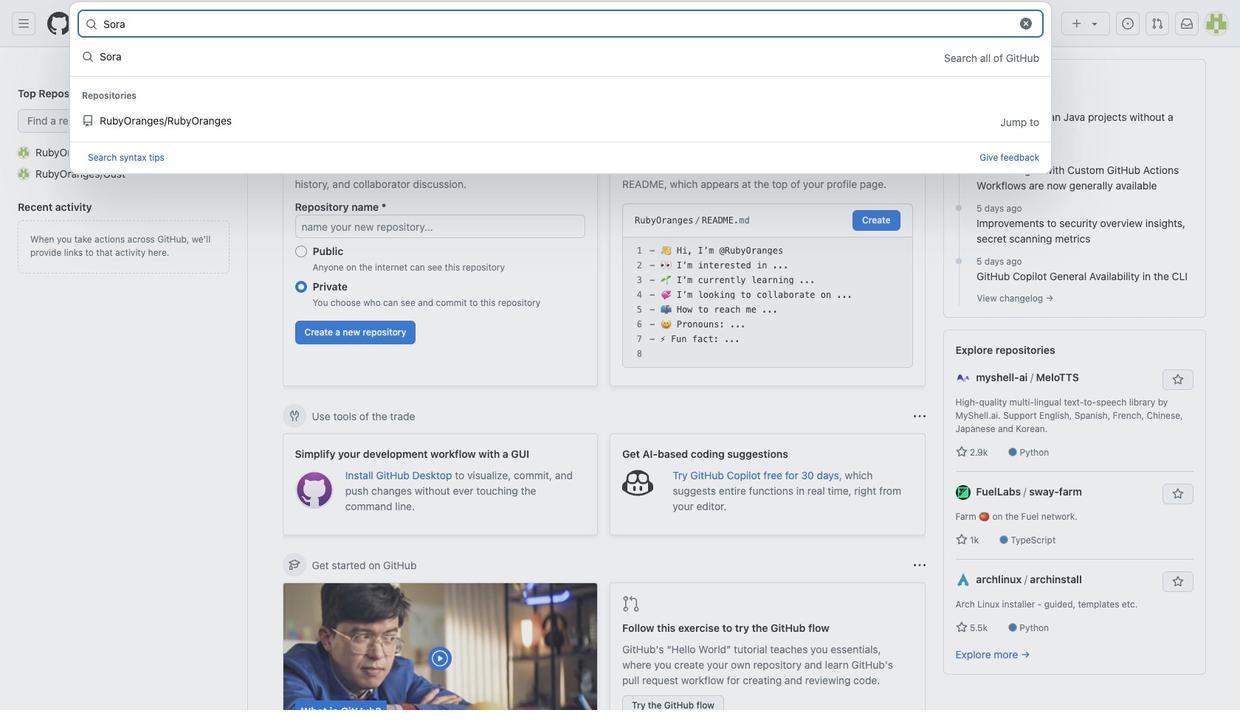 Task type: vqa. For each thing, say whether or not it's contained in the screenshot.
Add a title text box
no



Task type: describe. For each thing, give the bounding box(es) containing it.
notifications image
[[1181, 18, 1193, 30]]

none radio inside start a new repository element
[[295, 246, 307, 258]]

why am i seeing this? image for try the github flow element
[[914, 560, 925, 572]]

github desktop image
[[295, 471, 333, 510]]

2 dot fill image from the top
[[953, 202, 965, 214]]

triangle down image
[[1089, 18, 1101, 30]]

1 dot fill image from the top
[[953, 149, 965, 161]]

filter image
[[853, 66, 864, 78]]

explore element
[[943, 59, 1206, 711]]

rubyoranges image
[[18, 147, 30, 158]]

none submit inside the introduce yourself with a profile readme element
[[853, 210, 900, 231]]

star this repository image for @fuellabs profile image
[[1172, 489, 1184, 501]]

explore repositories navigation
[[943, 330, 1206, 675]]

gust image
[[18, 168, 30, 180]]

get ai-based coding suggestions element
[[610, 434, 925, 536]]

plus image
[[1071, 18, 1083, 30]]

mortar board image
[[288, 560, 300, 571]]

@archlinux profile image
[[956, 574, 970, 589]]

Top Repositories search field
[[18, 109, 230, 133]]

star this repository image for @myshell-ai profile image at the right of page
[[1172, 374, 1184, 386]]



Task type: locate. For each thing, give the bounding box(es) containing it.
why am i seeing this? image for the get ai-based coding suggestions element
[[914, 411, 925, 423]]

2 star image from the top
[[956, 622, 967, 634]]

1 vertical spatial dot fill image
[[953, 202, 965, 214]]

star image for "@archlinux profile" 'icon'
[[956, 622, 967, 634]]

1 vertical spatial star this repository image
[[1172, 489, 1184, 501]]

star image
[[956, 534, 967, 546], [956, 622, 967, 634]]

0 vertical spatial star image
[[956, 534, 967, 546]]

2 vertical spatial star this repository image
[[1172, 577, 1184, 588]]

none radio inside start a new repository element
[[295, 281, 307, 293]]

git pull request image inside try the github flow element
[[622, 596, 640, 613]]

why am i seeing this? image
[[914, 411, 925, 423], [914, 560, 925, 572]]

Find a repository… text field
[[18, 109, 230, 133]]

@myshell-ai profile image
[[956, 372, 970, 386]]

try the github flow element
[[610, 583, 925, 711]]

2 why am i seeing this? image from the top
[[914, 560, 925, 572]]

3 star this repository image from the top
[[1172, 577, 1184, 588]]

2 star this repository image from the top
[[1172, 489, 1184, 501]]

1 star this repository image from the top
[[1172, 374, 1184, 386]]

start a new repository element
[[282, 127, 598, 387]]

dialog
[[69, 1, 1052, 174]]

tools image
[[288, 410, 300, 422]]

None submit
[[853, 210, 900, 231]]

simplify your development workflow with a gui element
[[282, 434, 598, 536]]

what is github? image
[[283, 584, 597, 711]]

command palette image
[[1025, 18, 1037, 30]]

star this repository image for "@archlinux profile" 'icon'
[[1172, 577, 1184, 588]]

what is github? element
[[282, 583, 598, 711]]

play image
[[431, 650, 449, 668]]

name your new repository... text field
[[295, 215, 585, 238]]

0 vertical spatial star this repository image
[[1172, 374, 1184, 386]]

homepage image
[[47, 12, 71, 35]]

None radio
[[295, 246, 307, 258]]

star this repository image
[[1172, 374, 1184, 386], [1172, 489, 1184, 501], [1172, 577, 1184, 588]]

1 vertical spatial why am i seeing this? image
[[914, 560, 925, 572]]

issue opened image
[[1122, 18, 1134, 30]]

@fuellabs profile image
[[956, 486, 970, 501]]

1 why am i seeing this? image from the top
[[914, 411, 925, 423]]

None text field
[[103, 12, 1011, 35]]

star image for @fuellabs profile image
[[956, 534, 967, 546]]

0 vertical spatial dot fill image
[[953, 149, 965, 161]]

1 star image from the top
[[956, 534, 967, 546]]

introduce yourself with a profile readme element
[[610, 127, 925, 387]]

dot fill image
[[953, 255, 965, 267]]

suggestions list box
[[70, 39, 1051, 141]]

git pull request image
[[1152, 18, 1163, 30], [622, 596, 640, 613]]

None radio
[[295, 281, 307, 293]]

star image up "@archlinux profile" 'icon'
[[956, 534, 967, 546]]

0 vertical spatial why am i seeing this? image
[[914, 411, 925, 423]]

star image down "@archlinux profile" 'icon'
[[956, 622, 967, 634]]

0 horizontal spatial git pull request image
[[622, 596, 640, 613]]

dot fill image
[[953, 149, 965, 161], [953, 202, 965, 214]]

1 vertical spatial git pull request image
[[622, 596, 640, 613]]

1 vertical spatial star image
[[956, 622, 967, 634]]

1 horizontal spatial git pull request image
[[1152, 18, 1163, 30]]

star image
[[956, 447, 967, 458]]

0 vertical spatial git pull request image
[[1152, 18, 1163, 30]]



